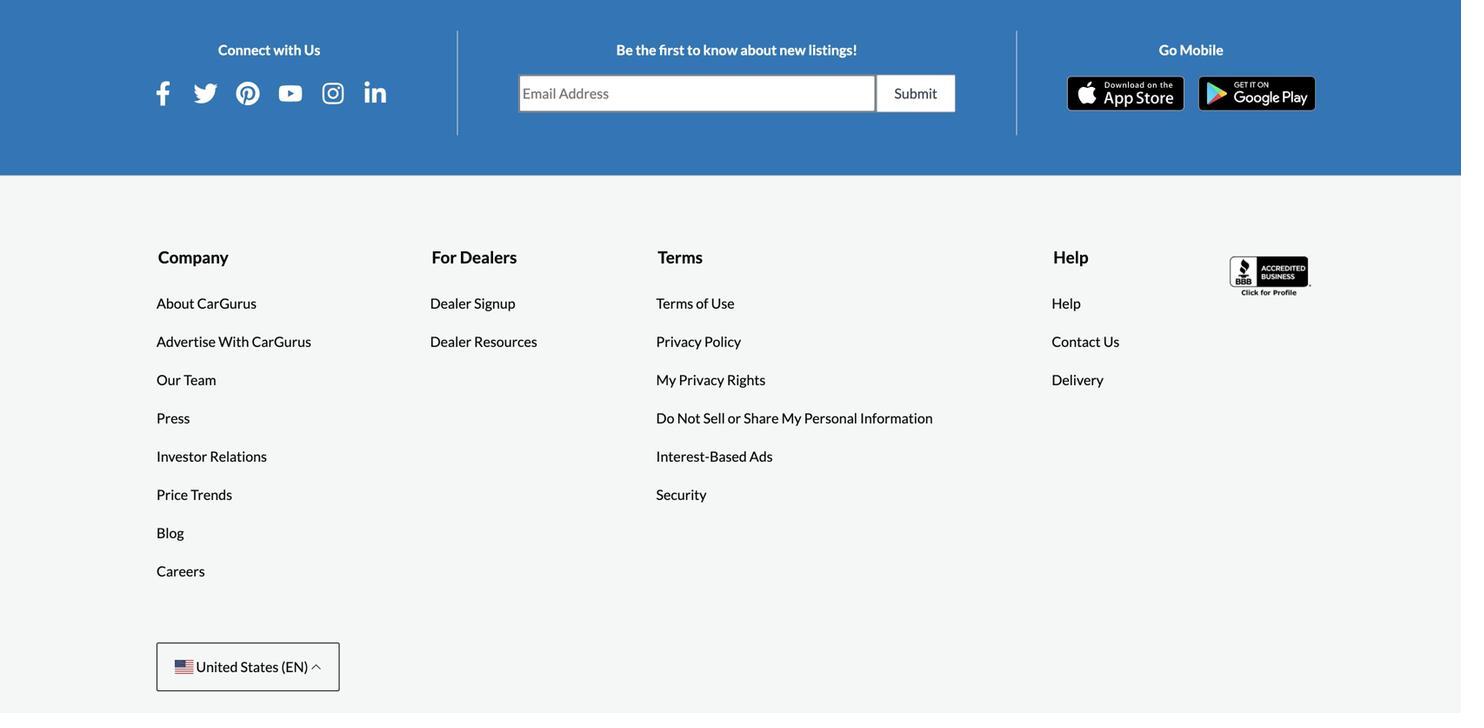 Task type: describe. For each thing, give the bounding box(es) containing it.
united
[[196, 658, 238, 675]]

company
[[158, 247, 228, 267]]

advertise
[[157, 333, 216, 350]]

based
[[710, 448, 747, 465]]

(en)
[[281, 658, 308, 675]]

connect with us
[[218, 41, 320, 58]]

cargurus inside 'about cargurus' link
[[197, 295, 257, 312]]

click for the bbb business review of this auto listing service in cambridge ma image
[[1230, 254, 1313, 298]]

about cargurus link
[[157, 293, 257, 314]]

not
[[677, 410, 701, 427]]

0 vertical spatial help
[[1053, 247, 1089, 267]]

of
[[696, 295, 708, 312]]

contact
[[1052, 333, 1101, 350]]

delivery
[[1052, 371, 1104, 388]]

our
[[157, 371, 181, 388]]

dealer for dealer signup
[[430, 295, 471, 312]]

sell
[[703, 410, 725, 427]]

the
[[636, 41, 656, 58]]

about
[[157, 295, 194, 312]]

interest-based ads
[[656, 448, 773, 465]]

0 vertical spatial my
[[656, 371, 676, 388]]

delivery link
[[1052, 370, 1104, 391]]

submit
[[894, 85, 937, 102]]

with
[[273, 41, 301, 58]]

help link
[[1052, 293, 1081, 314]]

do
[[656, 410, 674, 427]]

united states (en)
[[193, 658, 311, 675]]

privacy policy
[[656, 333, 741, 350]]

1 horizontal spatial us
[[1103, 333, 1120, 350]]

terms for terms of use
[[656, 295, 693, 312]]

linkedin image
[[363, 81, 388, 106]]

interest-based ads link
[[656, 446, 773, 467]]

my privacy rights
[[656, 371, 766, 388]]

trends
[[191, 486, 232, 503]]

investor relations link
[[157, 446, 267, 467]]

share
[[744, 410, 779, 427]]

personal
[[804, 410, 857, 427]]

0 horizontal spatial us
[[304, 41, 320, 58]]

terms of use
[[656, 295, 735, 312]]

1 horizontal spatial my
[[782, 410, 801, 427]]

blog
[[157, 524, 184, 541]]

our team link
[[157, 370, 216, 391]]

careers
[[157, 563, 205, 580]]

security link
[[656, 484, 707, 505]]

blog link
[[157, 523, 184, 544]]

policy
[[704, 333, 741, 350]]

dealer resources link
[[430, 331, 537, 352]]

about cargurus
[[157, 295, 257, 312]]

be the first to know about new listings!
[[616, 41, 858, 58]]

my privacy rights link
[[656, 370, 766, 391]]

press
[[157, 410, 190, 427]]

download on the app store image
[[1067, 76, 1184, 111]]

us image
[[175, 660, 193, 674]]

dealer for dealer resources
[[430, 333, 471, 350]]

use
[[711, 295, 735, 312]]

advertise with cargurus link
[[157, 331, 311, 352]]

submit button
[[876, 74, 956, 113]]

pinterest image
[[236, 81, 260, 106]]

1 vertical spatial help
[[1052, 295, 1081, 312]]

investor relations
[[157, 448, 267, 465]]

advertise with cargurus
[[157, 333, 311, 350]]

dealer signup
[[430, 295, 515, 312]]

to
[[687, 41, 701, 58]]

price
[[157, 486, 188, 503]]

youtube image
[[278, 81, 303, 106]]



Task type: locate. For each thing, give the bounding box(es) containing it.
help up help link
[[1053, 247, 1089, 267]]

help
[[1053, 247, 1089, 267], [1052, 295, 1081, 312]]

rights
[[727, 371, 766, 388]]

do not sell or share my personal information
[[656, 410, 933, 427]]

signup
[[474, 295, 515, 312]]

us right the with
[[304, 41, 320, 58]]

careers link
[[157, 561, 205, 582]]

dealer
[[430, 295, 471, 312], [430, 333, 471, 350]]

2 dealer from the top
[[430, 333, 471, 350]]

dealer inside 'link'
[[430, 333, 471, 350]]

our team
[[157, 371, 216, 388]]

0 vertical spatial dealer
[[430, 295, 471, 312]]

help up contact
[[1052, 295, 1081, 312]]

dealer resources
[[430, 333, 537, 350]]

price trends link
[[157, 484, 232, 505]]

mobile
[[1180, 41, 1224, 58]]

dealers
[[460, 247, 517, 267]]

information
[[860, 410, 933, 427]]

interest-
[[656, 448, 710, 465]]

terms
[[658, 247, 703, 267], [656, 295, 693, 312]]

united states (en) button
[[157, 643, 340, 691]]

cargurus
[[197, 295, 257, 312], [252, 333, 311, 350]]

twitter image
[[193, 81, 218, 106]]

relations
[[210, 448, 267, 465]]

facebook image
[[151, 81, 175, 106]]

0 horizontal spatial my
[[656, 371, 676, 388]]

listings!
[[809, 41, 858, 58]]

security
[[656, 486, 707, 503]]

cargurus right with
[[252, 333, 311, 350]]

terms of use link
[[656, 293, 735, 314]]

privacy policy link
[[656, 331, 741, 352]]

connect
[[218, 41, 271, 58]]

0 vertical spatial privacy
[[656, 333, 702, 350]]

1 vertical spatial my
[[782, 410, 801, 427]]

us right contact
[[1103, 333, 1120, 350]]

1 vertical spatial privacy
[[679, 371, 724, 388]]

know
[[703, 41, 738, 58]]

with
[[218, 333, 249, 350]]

go mobile
[[1159, 41, 1224, 58]]

for dealers
[[432, 247, 517, 267]]

terms left of
[[656, 295, 693, 312]]

ads
[[750, 448, 773, 465]]

be
[[616, 41, 633, 58]]

dealer left signup
[[430, 295, 471, 312]]

1 vertical spatial cargurus
[[252, 333, 311, 350]]

my right share at the bottom of page
[[782, 410, 801, 427]]

about
[[740, 41, 777, 58]]

contact us
[[1052, 333, 1120, 350]]

privacy down terms of use link on the top of the page
[[656, 333, 702, 350]]

dealer signup link
[[430, 293, 515, 314]]

Email Address email field
[[519, 75, 875, 112]]

0 vertical spatial terms
[[658, 247, 703, 267]]

my
[[656, 371, 676, 388], [782, 410, 801, 427]]

investor
[[157, 448, 207, 465]]

terms for terms
[[658, 247, 703, 267]]

team
[[184, 371, 216, 388]]

instagram image
[[321, 81, 345, 106]]

contact us link
[[1052, 331, 1120, 352]]

cargurus inside advertise with cargurus link
[[252, 333, 311, 350]]

terms up terms of use
[[658, 247, 703, 267]]

1 vertical spatial terms
[[656, 295, 693, 312]]

dealer down the dealer signup link
[[430, 333, 471, 350]]

new
[[780, 41, 806, 58]]

privacy
[[656, 333, 702, 350], [679, 371, 724, 388]]

states
[[240, 658, 279, 675]]

cargurus up with
[[197, 295, 257, 312]]

us
[[304, 41, 320, 58], [1103, 333, 1120, 350]]

or
[[728, 410, 741, 427]]

press link
[[157, 408, 190, 429]]

for
[[432, 247, 457, 267]]

0 vertical spatial us
[[304, 41, 320, 58]]

resources
[[474, 333, 537, 350]]

0 vertical spatial cargurus
[[197, 295, 257, 312]]

first
[[659, 41, 685, 58]]

get it on google play image
[[1198, 76, 1316, 111]]

my up do
[[656, 371, 676, 388]]

1 dealer from the top
[[430, 295, 471, 312]]

privacy down privacy policy link
[[679, 371, 724, 388]]

1 vertical spatial us
[[1103, 333, 1120, 350]]

price trends
[[157, 486, 232, 503]]

go
[[1159, 41, 1177, 58]]

1 vertical spatial dealer
[[430, 333, 471, 350]]

do not sell or share my personal information link
[[656, 408, 933, 429]]



Task type: vqa. For each thing, say whether or not it's contained in the screenshot.
Not
yes



